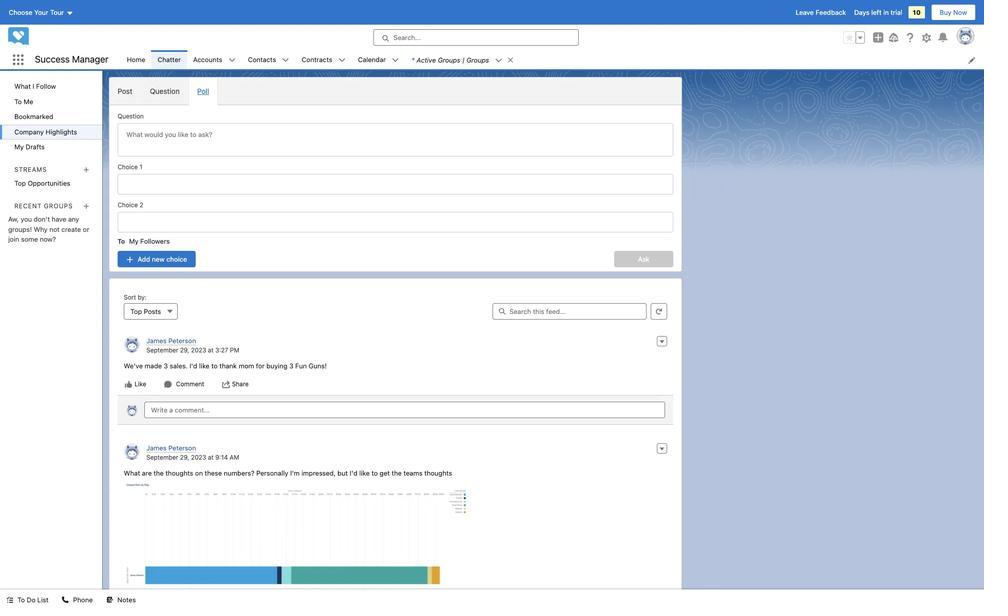 Task type: describe. For each thing, give the bounding box(es) containing it.
why
[[34, 225, 48, 234]]

buy now button
[[931, 4, 976, 21]]

create
[[61, 225, 81, 234]]

Choice 1 text field
[[118, 174, 673, 195]]

i'd inside james peterson, september 29, 2023 at 9:14 am element
[[350, 470, 357, 478]]

recent groups
[[14, 202, 73, 210]]

0 vertical spatial james peterson image
[[124, 336, 140, 353]]

text default image inside like button
[[124, 380, 133, 389]]

groups!
[[8, 225, 32, 234]]

active
[[417, 56, 436, 64]]

1
[[140, 163, 142, 171]]

poll link
[[188, 78, 218, 105]]

but
[[338, 470, 348, 478]]

days left in trial
[[854, 8, 903, 16]]

accounts link
[[187, 50, 228, 69]]

list containing home
[[121, 50, 984, 69]]

*
[[412, 56, 415, 64]]

2 thoughts from the left
[[424, 470, 452, 478]]

1 the from the left
[[154, 470, 164, 478]]

list item containing *
[[405, 50, 519, 69]]

days
[[854, 8, 870, 16]]

recent groups link
[[14, 202, 73, 210]]

chatter link
[[151, 50, 187, 69]]

accounts
[[193, 55, 222, 64]]

search... button
[[373, 29, 579, 46]]

leave
[[796, 8, 814, 16]]

am
[[230, 454, 239, 462]]

you
[[21, 215, 32, 224]]

my drafts
[[14, 143, 45, 151]]

by:
[[138, 294, 147, 301]]

calendar list item
[[352, 50, 405, 69]]

are
[[142, 470, 152, 478]]

peterson for james peterson september 29, 2023 at 9:14 am
[[168, 444, 196, 452]]

10
[[913, 8, 921, 16]]

question inside "tab list"
[[150, 87, 180, 96]]

manager
[[72, 54, 108, 65]]

feedback
[[816, 8, 846, 16]]

on
[[195, 470, 203, 478]]

in
[[884, 8, 889, 16]]

some
[[21, 235, 38, 244]]

search...
[[393, 33, 421, 42]]

2 3 from the left
[[289, 362, 293, 370]]

ask
[[638, 255, 650, 263]]

2023 for james peterson september 29, 2023 at 3:27 pm
[[191, 347, 206, 354]]

Choice 2 text field
[[118, 212, 673, 233]]

to for to my followers
[[118, 238, 125, 246]]

like inside james peterson, september 29, 2023 at 9:14 am element
[[359, 470, 370, 478]]

2023 for james peterson september 29, 2023 at 9:14 am
[[191, 454, 206, 462]]

new
[[152, 255, 165, 263]]

contacts list item
[[242, 50, 296, 69]]

share
[[232, 380, 249, 388]]

guns!
[[309, 362, 327, 370]]

thank
[[220, 362, 237, 370]]

get
[[380, 470, 390, 478]]

buying
[[266, 362, 287, 370]]

to for to me
[[14, 97, 22, 106]]

september 29, 2023 at 3:27 pm link
[[146, 347, 239, 354]]

* active groups | groups
[[412, 56, 489, 64]]

2 horizontal spatial groups
[[467, 56, 489, 64]]

|
[[462, 56, 465, 64]]

these
[[205, 470, 222, 478]]

Sort by: button
[[124, 303, 178, 320]]

peterson for james peterson september 29, 2023 at 3:27 pm
[[168, 337, 196, 345]]

chatter
[[158, 55, 181, 64]]

sales.
[[170, 362, 188, 370]]

top opportunities link
[[0, 176, 102, 191]]

james for james peterson september 29, 2023 at 9:14 am
[[146, 444, 167, 452]]

pm
[[230, 347, 239, 354]]

to do list
[[17, 596, 48, 605]]

top opportunities
[[14, 179, 70, 188]]

choose
[[9, 8, 32, 16]]

share button
[[221, 380, 249, 389]]

post link
[[109, 78, 141, 105]]

september for james peterson september 29, 2023 at 9:14 am
[[146, 454, 178, 462]]

Search this feed... search field
[[493, 303, 647, 320]]

what for what are the thoughts on these numbers? personally i'm impressed, but i'd like to get the teams thoughts
[[124, 470, 140, 478]]

leave feedback
[[796, 8, 846, 16]]

at for james peterson september 29, 2023 at 3:27 pm
[[208, 347, 214, 354]]

mom
[[239, 362, 254, 370]]

made
[[145, 362, 162, 370]]

1 horizontal spatial my
[[129, 237, 138, 246]]

do
[[27, 596, 35, 605]]

1 vertical spatial question
[[118, 113, 144, 120]]

Write a comment... text field
[[144, 402, 665, 418]]

company
[[14, 128, 44, 136]]

notes button
[[100, 590, 142, 611]]

for
[[256, 362, 265, 370]]

james peterson september 29, 2023 at 9:14 am
[[146, 444, 239, 462]]

text default image inside phone button
[[62, 597, 69, 604]]

drafts
[[26, 143, 45, 151]]

we've
[[124, 362, 143, 370]]

add new choice
[[138, 255, 187, 263]]

tab list containing post
[[109, 77, 682, 105]]

choose your tour
[[9, 8, 64, 16]]

contracts link
[[296, 50, 339, 69]]

success
[[35, 54, 70, 65]]

numbers?
[[224, 470, 254, 478]]

text default image inside to do list button
[[6, 597, 13, 604]]

text default image inside accounts list item
[[228, 57, 236, 64]]

Question text field
[[118, 123, 673, 157]]

poll
[[197, 87, 209, 96]]

3:27
[[215, 347, 228, 354]]



Task type: locate. For each thing, give the bounding box(es) containing it.
contracts list item
[[296, 50, 352, 69]]

accounts list item
[[187, 50, 242, 69]]

top for top opportunities
[[14, 179, 26, 188]]

september up made
[[146, 347, 178, 354]]

2023 left 3:27
[[191, 347, 206, 354]]

to me
[[14, 97, 33, 106]]

list
[[121, 50, 984, 69]]

0 horizontal spatial my
[[14, 143, 24, 151]]

text default image inside comment button
[[164, 380, 172, 389]]

james peterson september 29, 2023 at 3:27 pm
[[146, 337, 239, 354]]

2
[[140, 201, 143, 209]]

what inside james peterson, september 29, 2023 at 9:14 am element
[[124, 470, 140, 478]]

top inside button
[[130, 307, 142, 316]]

peterson inside james peterson september 29, 2023 at 9:14 am
[[168, 444, 196, 452]]

buy
[[940, 8, 952, 16]]

1 horizontal spatial the
[[392, 470, 402, 478]]

notes
[[117, 596, 136, 605]]

james peterson link up september 29, 2023 at 3:27 pm link
[[146, 337, 196, 345]]

top
[[14, 179, 26, 188], [130, 307, 142, 316]]

2023 inside james peterson september 29, 2023 at 9:14 am
[[191, 454, 206, 462]]

what are the thoughts on these numbers? personally i'm impressed, but i'd like to get the teams thoughts
[[124, 470, 452, 478]]

text default image inside contacts list item
[[282, 57, 289, 64]]

groups left |
[[438, 56, 460, 64]]

september inside james peterson september 29, 2023 at 9:14 am
[[146, 454, 178, 462]]

2 at from the top
[[208, 454, 214, 462]]

choice left 1
[[118, 163, 138, 171]]

0 horizontal spatial thoughts
[[166, 470, 193, 478]]

9:14
[[215, 454, 228, 462]]

what i follow link
[[0, 79, 102, 94]]

what left are
[[124, 470, 140, 478]]

thoughts right the teams
[[424, 470, 452, 478]]

peterson up september 29, 2023 at 9:14 am link
[[168, 444, 196, 452]]

1 vertical spatial choice
[[118, 201, 138, 209]]

add new choice button
[[118, 251, 196, 267]]

i'd right "sales."
[[190, 362, 197, 370]]

james inside the james peterson september 29, 2023 at 3:27 pm
[[146, 337, 167, 345]]

james for james peterson september 29, 2023 at 3:27 pm
[[146, 337, 167, 345]]

at left 9:14
[[208, 454, 214, 462]]

choice for choice 2
[[118, 201, 138, 209]]

1 vertical spatial to
[[118, 238, 125, 246]]

0 horizontal spatial top
[[14, 179, 26, 188]]

opportunities
[[28, 179, 70, 188]]

1 vertical spatial september
[[146, 454, 178, 462]]

closed won by rep image
[[124, 481, 470, 611]]

calendar link
[[352, 50, 392, 69]]

james
[[146, 337, 167, 345], [146, 444, 167, 452]]

2023 up 'on'
[[191, 454, 206, 462]]

james peterson link inside james peterson, september 29, 2023 at 9:14 am element
[[146, 444, 196, 453]]

1 3 from the left
[[164, 362, 168, 370]]

september up are
[[146, 454, 178, 462]]

text default image
[[507, 56, 514, 64], [228, 57, 236, 64], [282, 57, 289, 64], [124, 380, 133, 389], [164, 380, 172, 389], [6, 597, 13, 604]]

teams
[[404, 470, 423, 478]]

to my followers
[[118, 237, 170, 246]]

home link
[[121, 50, 151, 69]]

streams link
[[14, 166, 47, 174]]

top down streams
[[14, 179, 26, 188]]

like down september 29, 2023 at 3:27 pm link
[[199, 362, 210, 370]]

1 september from the top
[[146, 347, 178, 354]]

1 vertical spatial 29,
[[180, 454, 189, 462]]

0 horizontal spatial 3
[[164, 362, 168, 370]]

0 vertical spatial like
[[199, 362, 210, 370]]

james right james peterson image
[[146, 444, 167, 452]]

to
[[211, 362, 218, 370], [372, 470, 378, 478]]

3 left the fun
[[289, 362, 293, 370]]

tab list
[[109, 77, 682, 105]]

bookmarked link
[[0, 109, 102, 125]]

at for james peterson september 29, 2023 at 9:14 am
[[208, 454, 214, 462]]

september inside the james peterson september 29, 2023 at 3:27 pm
[[146, 347, 178, 354]]

trial
[[891, 8, 903, 16]]

1 thoughts from the left
[[166, 470, 193, 478]]

question link
[[141, 78, 188, 105]]

2 29, from the top
[[180, 454, 189, 462]]

29, inside the james peterson september 29, 2023 at 3:27 pm
[[180, 347, 189, 354]]

1 vertical spatial peterson
[[168, 444, 196, 452]]

now
[[953, 8, 967, 16]]

to left me
[[14, 97, 22, 106]]

question
[[150, 87, 180, 96], [118, 113, 144, 120]]

i'd
[[190, 362, 197, 370], [350, 470, 357, 478]]

follow
[[36, 82, 56, 90]]

phone
[[73, 596, 93, 605]]

to
[[14, 97, 22, 106], [118, 238, 125, 246], [17, 596, 25, 605]]

james peterson image down like button
[[126, 404, 138, 416]]

1 vertical spatial to
[[372, 470, 378, 478]]

1 29, from the top
[[180, 347, 189, 354]]

2 september from the top
[[146, 454, 178, 462]]

1 horizontal spatial thoughts
[[424, 470, 452, 478]]

james peterson link up september 29, 2023 at 9:14 am link
[[146, 444, 196, 453]]

james peterson image up we've
[[124, 336, 140, 353]]

2 james peterson link from the top
[[146, 444, 196, 453]]

0 horizontal spatial i'd
[[190, 362, 197, 370]]

29, for james peterson september 29, 2023 at 9:14 am
[[180, 454, 189, 462]]

bookmarked
[[14, 113, 53, 121]]

peterson inside the james peterson september 29, 2023 at 3:27 pm
[[168, 337, 196, 345]]

2 choice from the top
[[118, 201, 138, 209]]

not
[[49, 225, 60, 234]]

0 vertical spatial top
[[14, 179, 26, 188]]

1 at from the top
[[208, 347, 214, 354]]

my left "drafts"
[[14, 143, 24, 151]]

1 horizontal spatial to
[[372, 470, 378, 478]]

why not create or join some now?
[[8, 225, 89, 244]]

2 vertical spatial to
[[17, 596, 25, 605]]

james peterson link for james peterson september 29, 2023 at 3:27 pm
[[146, 337, 196, 345]]

i'm
[[290, 470, 300, 478]]

to for to do list
[[17, 596, 25, 605]]

0 vertical spatial at
[[208, 347, 214, 354]]

1 james peterson link from the top
[[146, 337, 196, 345]]

james peterson image
[[124, 336, 140, 353], [126, 404, 138, 416]]

contacts link
[[242, 50, 282, 69]]

text default image left like at the left bottom of page
[[124, 380, 133, 389]]

to do list button
[[0, 590, 55, 611]]

choice left the "2"
[[118, 201, 138, 209]]

1 vertical spatial my
[[129, 237, 138, 246]]

comment
[[176, 380, 204, 388]]

1 vertical spatial james
[[146, 444, 167, 452]]

like left get at the left bottom
[[359, 470, 370, 478]]

0 vertical spatial i'd
[[190, 362, 197, 370]]

1 vertical spatial i'd
[[350, 470, 357, 478]]

aw,
[[8, 215, 19, 224]]

text default image left * on the top of page
[[392, 57, 399, 64]]

at left 3:27
[[208, 347, 214, 354]]

0 vertical spatial my
[[14, 143, 24, 151]]

1 vertical spatial james peterson image
[[126, 404, 138, 416]]

0 vertical spatial what
[[14, 82, 31, 90]]

0 horizontal spatial what
[[14, 82, 31, 90]]

company highlights
[[14, 128, 77, 136]]

james up made
[[146, 337, 167, 345]]

text default image inside the calendar list item
[[392, 57, 399, 64]]

1 horizontal spatial 3
[[289, 362, 293, 370]]

james peterson, september 29, 2023 at 9:14 am element
[[118, 437, 673, 611]]

contacts
[[248, 55, 276, 64]]

james peterson link inside james peterson, september 29, 2023 at 3:27 pm element
[[146, 337, 196, 345]]

1 horizontal spatial top
[[130, 307, 142, 316]]

1 james from the top
[[146, 337, 167, 345]]

my up add
[[129, 237, 138, 246]]

1 vertical spatial james peterson link
[[146, 444, 196, 453]]

post
[[118, 87, 132, 96]]

have
[[52, 215, 66, 224]]

text default image down "sales."
[[164, 380, 172, 389]]

0 vertical spatial peterson
[[168, 337, 196, 345]]

0 vertical spatial james
[[146, 337, 167, 345]]

text default image right contracts
[[339, 57, 346, 64]]

ask button
[[614, 251, 673, 267]]

choose your tour button
[[8, 4, 74, 21]]

1 2023 from the top
[[191, 347, 206, 354]]

i'd right but at the left
[[350, 470, 357, 478]]

i
[[33, 82, 34, 90]]

now?
[[40, 235, 56, 244]]

what i follow
[[14, 82, 56, 90]]

peterson up september 29, 2023 at 3:27 pm link
[[168, 337, 196, 345]]

2 james from the top
[[146, 444, 167, 452]]

question down chatter link
[[150, 87, 180, 96]]

groups right |
[[467, 56, 489, 64]]

text default image right accounts
[[228, 57, 236, 64]]

calendar
[[358, 55, 386, 64]]

text default image inside notes 'button'
[[106, 597, 113, 604]]

like inside james peterson, september 29, 2023 at 3:27 pm element
[[199, 362, 210, 370]]

0 vertical spatial to
[[211, 362, 218, 370]]

text default image left share
[[222, 380, 230, 389]]

your
[[34, 8, 48, 16]]

to inside james peterson, september 29, 2023 at 9:14 am element
[[372, 470, 378, 478]]

1 peterson from the top
[[168, 337, 196, 345]]

1 horizontal spatial groups
[[438, 56, 460, 64]]

0 horizontal spatial like
[[199, 362, 210, 370]]

what left i
[[14, 82, 31, 90]]

0 horizontal spatial the
[[154, 470, 164, 478]]

0 vertical spatial choice
[[118, 163, 138, 171]]

0 vertical spatial 29,
[[180, 347, 189, 354]]

0 horizontal spatial question
[[118, 113, 144, 120]]

0 vertical spatial question
[[150, 87, 180, 96]]

james peterson link
[[146, 337, 196, 345], [146, 444, 196, 453]]

what for what i follow
[[14, 82, 31, 90]]

the right get at the left bottom
[[392, 470, 402, 478]]

1 choice from the top
[[118, 163, 138, 171]]

1 horizontal spatial i'd
[[350, 470, 357, 478]]

thoughts left 'on'
[[166, 470, 193, 478]]

home
[[127, 55, 145, 64]]

2 the from the left
[[392, 470, 402, 478]]

to left followers
[[118, 238, 125, 246]]

1 vertical spatial what
[[124, 470, 140, 478]]

29, up "sales."
[[180, 347, 189, 354]]

0 horizontal spatial groups
[[44, 202, 73, 210]]

at inside james peterson september 29, 2023 at 9:14 am
[[208, 454, 214, 462]]

recent
[[14, 202, 42, 210]]

1 vertical spatial 2023
[[191, 454, 206, 462]]

james peterson, september 29, 2023 at 3:27 pm element
[[118, 330, 673, 395]]

leave feedback link
[[796, 8, 846, 16]]

29, inside james peterson september 29, 2023 at 9:14 am
[[180, 454, 189, 462]]

any
[[68, 215, 79, 224]]

2 2023 from the top
[[191, 454, 206, 462]]

29, for james peterson september 29, 2023 at 3:27 pm
[[180, 347, 189, 354]]

to left the do on the left of the page
[[17, 596, 25, 605]]

text default image left notes
[[106, 597, 113, 604]]

text default image left phone
[[62, 597, 69, 604]]

0 vertical spatial september
[[146, 347, 178, 354]]

text default image left the do on the left of the page
[[6, 597, 13, 604]]

to left thank
[[211, 362, 218, 370]]

list item
[[405, 50, 519, 69]]

september 29, 2023 at 9:14 am link
[[146, 454, 239, 462]]

0 vertical spatial 2023
[[191, 347, 206, 354]]

buy now
[[940, 8, 967, 16]]

james peterson link for james peterson september 29, 2023 at 9:14 am
[[146, 444, 196, 453]]

0 horizontal spatial to
[[211, 362, 218, 370]]

september for james peterson september 29, 2023 at 3:27 pm
[[146, 347, 178, 354]]

2 peterson from the top
[[168, 444, 196, 452]]

text default image inside list item
[[507, 56, 514, 64]]

1 horizontal spatial question
[[150, 87, 180, 96]]

choice for choice 1
[[118, 163, 138, 171]]

left
[[872, 8, 882, 16]]

text default image inside share popup button
[[222, 380, 230, 389]]

join
[[8, 235, 19, 244]]

company highlights link
[[0, 125, 102, 140]]

phone button
[[56, 590, 99, 611]]

groups up have
[[44, 202, 73, 210]]

text default image inside 'contracts' list item
[[339, 57, 346, 64]]

what
[[14, 82, 31, 90], [124, 470, 140, 478]]

1 horizontal spatial like
[[359, 470, 370, 478]]

james inside james peterson september 29, 2023 at 9:14 am
[[146, 444, 167, 452]]

james peterson image
[[124, 444, 140, 460]]

0 vertical spatial to
[[14, 97, 22, 106]]

contracts
[[302, 55, 332, 64]]

top posts
[[130, 307, 161, 316]]

text default image down "search..." button
[[495, 57, 503, 64]]

comment button
[[163, 380, 205, 389]]

29, left 9:14
[[180, 454, 189, 462]]

to inside to my followers
[[118, 238, 125, 246]]

the right are
[[154, 470, 164, 478]]

1 vertical spatial like
[[359, 470, 370, 478]]

text default image
[[339, 57, 346, 64], [392, 57, 399, 64], [495, 57, 503, 64], [222, 380, 230, 389], [62, 597, 69, 604], [106, 597, 113, 604]]

2023 inside the james peterson september 29, 2023 at 3:27 pm
[[191, 347, 206, 354]]

we've made 3 sales. i'd like to thank mom for buying 3 fun guns!
[[124, 362, 327, 370]]

text default image down "search..." button
[[507, 56, 514, 64]]

me
[[24, 97, 33, 106]]

question down post 'link'
[[118, 113, 144, 120]]

add
[[138, 255, 150, 263]]

to inside button
[[17, 596, 25, 605]]

group
[[844, 31, 865, 44]]

personally
[[256, 470, 288, 478]]

1 vertical spatial top
[[130, 307, 142, 316]]

aw, you don't have any groups!
[[8, 215, 79, 234]]

i'd inside james peterson, september 29, 2023 at 3:27 pm element
[[190, 362, 197, 370]]

text default image right contacts
[[282, 57, 289, 64]]

at inside the james peterson september 29, 2023 at 3:27 pm
[[208, 347, 214, 354]]

top for top posts
[[130, 307, 142, 316]]

0 vertical spatial james peterson link
[[146, 337, 196, 345]]

or
[[83, 225, 89, 234]]

1 horizontal spatial what
[[124, 470, 140, 478]]

3 right made
[[164, 362, 168, 370]]

to left get at the left bottom
[[372, 470, 378, 478]]

tour
[[50, 8, 64, 16]]

1 vertical spatial at
[[208, 454, 214, 462]]

choice
[[118, 163, 138, 171], [118, 201, 138, 209]]

top down sort by:
[[130, 307, 142, 316]]

to inside james peterson, september 29, 2023 at 3:27 pm element
[[211, 362, 218, 370]]



Task type: vqa. For each thing, say whether or not it's contained in the screenshot.
the Question to the bottom
yes



